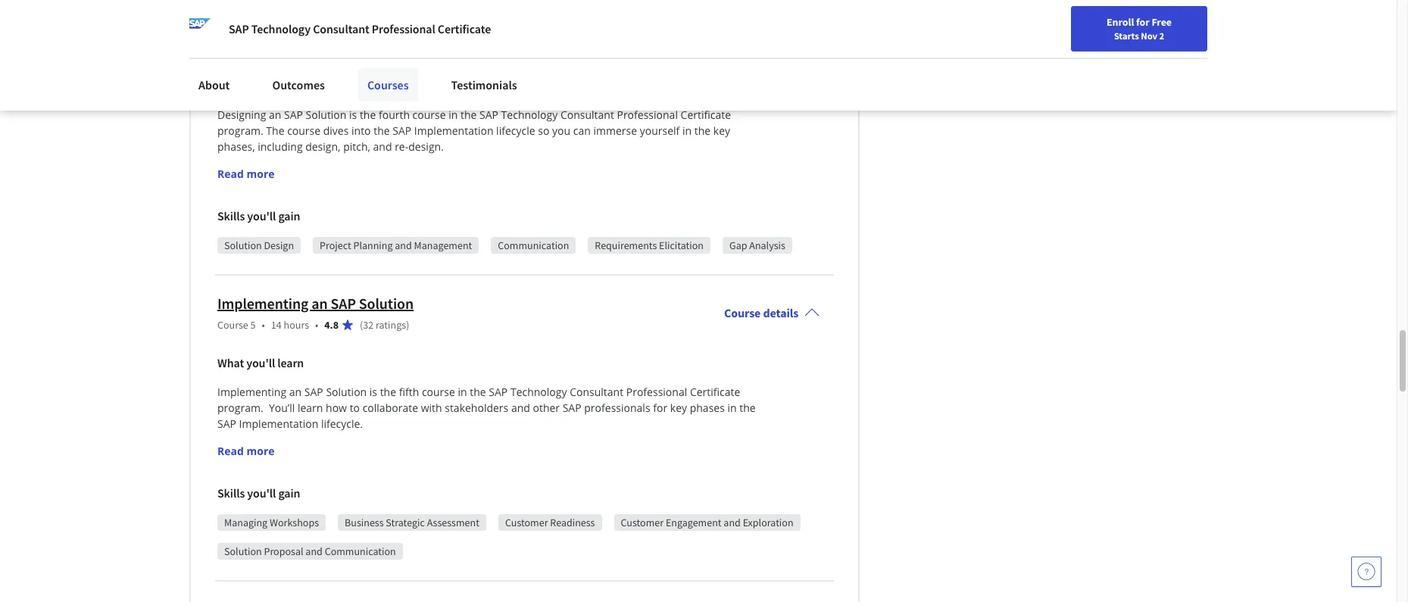 Task type: describe. For each thing, give the bounding box(es) containing it.
into
[[352, 123, 371, 138]]

professional for stakeholders
[[626, 385, 687, 399]]

designing for designing an sap solution is the fourth course in the sap technology consultant professional certificate program. the course dives into the sap implementation lifecycle so you can immerse yourself in the key phases, including design, pitch, and re-design.
[[217, 108, 266, 122]]

customer engagement and exploration
[[621, 516, 794, 530]]

engagement
[[666, 516, 722, 530]]

to
[[350, 401, 360, 415]]

can
[[573, 123, 591, 138]]

the
[[266, 123, 285, 138]]

new
[[1021, 17, 1040, 31]]

strategic
[[386, 516, 425, 530]]

1 vertical spatial communication
[[325, 545, 396, 558]]

certificate for professionals
[[690, 385, 740, 399]]

courses
[[367, 77, 409, 92]]

read more button for phases,
[[217, 166, 275, 182]]

skills you'll gain for including
[[217, 208, 300, 223]]

you'll for designing
[[246, 78, 275, 93]]

solution proposal and communication
[[224, 545, 396, 558]]

program. for sap
[[217, 401, 263, 415]]

workshops
[[270, 516, 319, 530]]

nov
[[1141, 30, 1158, 42]]

stakeholders
[[445, 401, 509, 415]]

and for project planning and management
[[395, 239, 412, 252]]

you
[[552, 123, 571, 138]]

sap image
[[189, 18, 211, 39]]

how
[[326, 401, 347, 415]]

enroll
[[1107, 15, 1134, 29]]

course for fifth
[[422, 385, 455, 399]]

implementing an sap solution
[[217, 294, 414, 313]]

show notifications image
[[1193, 19, 1211, 37]]

including
[[258, 139, 303, 154]]

immerse
[[594, 123, 637, 138]]

lifecycle.
[[321, 417, 363, 431]]

more for implementation
[[247, 444, 275, 458]]

customer for customer readiness
[[505, 516, 548, 530]]

the right yourself
[[695, 123, 711, 138]]

implementation inside implementing an sap solution is the fifth course in the sap technology consultant professional certificate program.  you'll learn how to collaborate with stakeholders and other sap professionals for key phases in the sap implementation lifecycle.
[[239, 417, 318, 431]]

the right phases
[[740, 401, 756, 415]]

readiness
[[550, 516, 595, 530]]

designing an sap solution
[[217, 17, 386, 36]]

you'll for solution
[[247, 208, 276, 223]]

0 vertical spatial certificate
[[438, 21, 491, 36]]

learn inside implementing an sap solution is the fifth course in the sap technology consultant professional certificate program.  you'll learn how to collaborate with stakeholders and other sap professionals for key phases in the sap implementation lifecycle.
[[298, 401, 323, 415]]

course details button
[[712, 284, 832, 342]]

so
[[538, 123, 550, 138]]

professionals
[[584, 401, 651, 415]]

other
[[533, 401, 560, 415]]

assessment
[[427, 516, 480, 530]]

in down testimonials link on the top of the page
[[449, 108, 458, 122]]

find your new career
[[977, 17, 1072, 31]]

customer readiness
[[505, 516, 595, 530]]

english
[[1106, 17, 1143, 32]]

elicitation
[[659, 239, 704, 252]]

read more for phases,
[[217, 167, 275, 181]]

1 • from the left
[[262, 318, 265, 332]]

phases,
[[217, 139, 255, 154]]

exploration
[[743, 516, 794, 530]]

what you'll learn for designing
[[217, 78, 304, 93]]

read more for sap
[[217, 444, 275, 458]]

career
[[1042, 17, 1072, 31]]

in right yourself
[[683, 123, 692, 138]]

32
[[363, 318, 374, 332]]

consultant for stakeholders
[[570, 385, 624, 399]]

0 vertical spatial consultant
[[313, 21, 370, 36]]

testimonials
[[451, 77, 517, 92]]

program. for phases,
[[217, 123, 263, 138]]

find
[[977, 17, 996, 31]]

implementing for implementing an sap solution is the fifth course in the sap technology consultant professional certificate program.  you'll learn how to collaborate with stakeholders and other sap professionals for key phases in the sap implementation lifecycle.
[[217, 385, 287, 399]]

managing
[[224, 516, 268, 530]]

and inside implementing an sap solution is the fifth course in the sap technology consultant professional certificate program.  you'll learn how to collaborate with stakeholders and other sap professionals for key phases in the sap implementation lifecycle.
[[511, 401, 530, 415]]

details
[[763, 305, 799, 320]]

course 5 • 14 hours •
[[217, 318, 318, 332]]

solution for implementing an sap solution
[[359, 294, 414, 313]]

certificate for can
[[681, 108, 731, 122]]

solution design
[[224, 239, 294, 252]]

for inside implementing an sap solution is the fifth course in the sap technology consultant professional certificate program.  you'll learn how to collaborate with stakeholders and other sap professionals for key phases in the sap implementation lifecycle.
[[653, 401, 668, 415]]

you'll
[[269, 401, 295, 415]]

requirements
[[595, 239, 657, 252]]

implementing for implementing an sap solution
[[217, 294, 309, 313]]

implementation inside designing an sap solution is the fourth course in the sap technology consultant professional certificate program. the course dives into the sap implementation lifecycle so you can immerse yourself in the key phases, including design, pitch, and re-design.
[[414, 123, 494, 138]]

hours
[[284, 318, 309, 332]]

skills for phases,
[[217, 208, 245, 223]]

design
[[264, 239, 294, 252]]

0 vertical spatial technology
[[251, 21, 311, 36]]

management
[[414, 239, 472, 252]]

you'll for implementing
[[246, 355, 275, 370]]

2 • from the left
[[315, 318, 318, 332]]

collaborate
[[363, 401, 418, 415]]

0 vertical spatial communication
[[498, 239, 569, 252]]

implementing an sap solution link
[[217, 294, 414, 313]]

customer for customer engagement and exploration
[[621, 516, 664, 530]]

designing for designing an sap solution
[[217, 17, 281, 36]]

read more button for sap
[[217, 443, 275, 459]]

design,
[[305, 139, 341, 154]]

is for to
[[370, 385, 377, 399]]

yourself
[[640, 123, 680, 138]]

ratings
[[376, 318, 406, 332]]

the down fourth
[[374, 123, 390, 138]]

phases
[[690, 401, 725, 415]]

design.
[[409, 139, 444, 154]]

dives
[[323, 123, 349, 138]]

and for customer engagement and exploration
[[724, 516, 741, 530]]

project
[[320, 239, 351, 252]]

requirements elicitation
[[595, 239, 704, 252]]

free
[[1152, 15, 1172, 29]]

solution left design
[[224, 239, 262, 252]]

enroll for free starts nov 2
[[1107, 15, 1172, 42]]

course for fourth
[[413, 108, 446, 122]]

5
[[250, 318, 256, 332]]

business strategic assessment
[[345, 516, 480, 530]]

outcomes link
[[263, 68, 334, 102]]

read for sap
[[217, 444, 244, 458]]



Task type: locate. For each thing, give the bounding box(es) containing it.
learn down 'hours'
[[278, 355, 304, 370]]

0 vertical spatial designing
[[217, 17, 281, 36]]

solution inside implementing an sap solution is the fifth course in the sap technology consultant professional certificate program.  you'll learn how to collaborate with stakeholders and other sap professionals for key phases in the sap implementation lifecycle.
[[326, 385, 367, 399]]

the up into
[[360, 108, 376, 122]]

2
[[1160, 30, 1165, 42]]

2 vertical spatial technology
[[511, 385, 567, 399]]

and
[[373, 139, 392, 154], [395, 239, 412, 252], [511, 401, 530, 415], [724, 516, 741, 530], [306, 545, 323, 558]]

professional for implementation
[[617, 108, 678, 122]]

2 customer from the left
[[621, 516, 664, 530]]

solution down managing
[[224, 545, 262, 558]]

program. up phases,
[[217, 123, 263, 138]]

( 32 ratings )
[[360, 318, 409, 332]]

an inside implementing an sap solution is the fifth course in the sap technology consultant professional certificate program.  you'll learn how to collaborate with stakeholders and other sap professionals for key phases in the sap implementation lifecycle.
[[289, 385, 302, 399]]

designing up phases,
[[217, 108, 266, 122]]

about
[[199, 77, 230, 92]]

consultant up professionals
[[570, 385, 624, 399]]

2 vertical spatial learn
[[298, 401, 323, 415]]

you'll right about
[[246, 78, 275, 93]]

1 vertical spatial more
[[247, 444, 275, 458]]

read more
[[217, 167, 275, 181], [217, 444, 275, 458]]

skills you'll gain for implementation
[[217, 486, 300, 501]]

1 vertical spatial technology
[[501, 108, 558, 122]]

consultant inside designing an sap solution is the fourth course in the sap technology consultant professional certificate program. the course dives into the sap implementation lifecycle so you can immerse yourself in the key phases, including design, pitch, and re-design.
[[561, 108, 614, 122]]

program. inside designing an sap solution is the fourth course in the sap technology consultant professional certificate program. the course dives into the sap implementation lifecycle so you can immerse yourself in the key phases, including design, pitch, and re-design.
[[217, 123, 263, 138]]

help center image
[[1358, 563, 1376, 581]]

1 horizontal spatial for
[[1137, 15, 1150, 29]]

2 read more from the top
[[217, 444, 275, 458]]

0 vertical spatial skills
[[217, 208, 245, 223]]

is up into
[[349, 108, 357, 122]]

course
[[413, 108, 446, 122], [287, 123, 321, 138], [422, 385, 455, 399]]

1 vertical spatial read
[[217, 444, 244, 458]]

course up "design," at the top left of page
[[287, 123, 321, 138]]

0 vertical spatial learn
[[278, 78, 304, 93]]

2 skills from the top
[[217, 486, 245, 501]]

4.8
[[325, 318, 339, 332]]

consultant
[[313, 21, 370, 36], [561, 108, 614, 122], [570, 385, 624, 399]]

0 vertical spatial read more button
[[217, 166, 275, 182]]

implementing up you'll
[[217, 385, 287, 399]]

professional
[[372, 21, 435, 36], [617, 108, 678, 122], [626, 385, 687, 399]]

skills up managing
[[217, 486, 245, 501]]

(
[[360, 318, 363, 332]]

solution for designing an sap solution
[[331, 17, 386, 36]]

and right planning
[[395, 239, 412, 252]]

course up design.
[[413, 108, 446, 122]]

implementation up design.
[[414, 123, 494, 138]]

0 vertical spatial read more
[[217, 167, 275, 181]]

implementing
[[217, 294, 309, 313], [217, 385, 287, 399]]

professional up 'courses'
[[372, 21, 435, 36]]

key left phases
[[670, 401, 687, 415]]

learn for implementing
[[278, 355, 304, 370]]

1 what you'll learn from the top
[[217, 78, 304, 93]]

implementing up "course 5 • 14 hours •"
[[217, 294, 309, 313]]

1 skills from the top
[[217, 208, 245, 223]]

planning
[[353, 239, 393, 252]]

0 vertical spatial program.
[[217, 123, 263, 138]]

the
[[360, 108, 376, 122], [461, 108, 477, 122], [374, 123, 390, 138], [695, 123, 711, 138], [380, 385, 396, 399], [470, 385, 486, 399], [740, 401, 756, 415]]

an up the
[[269, 108, 281, 122]]

0 horizontal spatial implementation
[[239, 417, 318, 431]]

1 implementing from the top
[[217, 294, 309, 313]]

professional inside designing an sap solution is the fourth course in the sap technology consultant professional certificate program. the course dives into the sap implementation lifecycle so you can immerse yourself in the key phases, including design, pitch, and re-design.
[[617, 108, 678, 122]]

2 more from the top
[[247, 444, 275, 458]]

and left re-
[[373, 139, 392, 154]]

proposal
[[264, 545, 304, 558]]

0 vertical spatial read
[[217, 167, 244, 181]]

analysis
[[750, 239, 786, 252]]

and right proposal
[[306, 545, 323, 558]]

the down testimonials link on the top of the page
[[461, 108, 477, 122]]

sap technology consultant  professional certificate
[[229, 21, 491, 36]]

skills you'll gain up managing workshops
[[217, 486, 300, 501]]

designing an sap solution is the fourth course in the sap technology consultant professional certificate program. the course dives into the sap implementation lifecycle so you can immerse yourself in the key phases, including design, pitch, and re-design.
[[217, 108, 734, 154]]

course left 'details'
[[724, 305, 761, 320]]

certificate inside designing an sap solution is the fourth course in the sap technology consultant professional certificate program. the course dives into the sap implementation lifecycle so you can immerse yourself in the key phases, including design, pitch, and re-design.
[[681, 108, 731, 122]]

1 skills you'll gain from the top
[[217, 208, 300, 223]]

1 vertical spatial read more button
[[217, 443, 275, 459]]

professional up professionals
[[626, 385, 687, 399]]

1 vertical spatial professional
[[617, 108, 678, 122]]

sap
[[303, 17, 329, 36], [229, 21, 249, 36], [284, 108, 303, 122], [480, 108, 499, 122], [393, 123, 412, 138], [331, 294, 356, 313], [304, 385, 323, 399], [489, 385, 508, 399], [563, 401, 582, 415], [217, 417, 236, 431]]

2 vertical spatial course
[[422, 385, 455, 399]]

0 horizontal spatial for
[[653, 401, 668, 415]]

solution for implementing an sap solution is the fifth course in the sap technology consultant professional certificate program.  you'll learn how to collaborate with stakeholders and other sap professionals for key phases in the sap implementation lifecycle.
[[326, 385, 367, 399]]

technology for fourth
[[501, 108, 558, 122]]

1 designing from the top
[[217, 17, 281, 36]]

technology
[[251, 21, 311, 36], [501, 108, 558, 122], [511, 385, 567, 399]]

professional inside implementing an sap solution is the fifth course in the sap technology consultant professional certificate program.  you'll learn how to collaborate with stakeholders and other sap professionals for key phases in the sap implementation lifecycle.
[[626, 385, 687, 399]]

starts
[[1114, 30, 1139, 42]]

0 vertical spatial course
[[413, 108, 446, 122]]

pitch,
[[343, 139, 370, 154]]

technology inside designing an sap solution is the fourth course in the sap technology consultant professional certificate program. the course dives into the sap implementation lifecycle so you can immerse yourself in the key phases, including design, pitch, and re-design.
[[501, 108, 558, 122]]

0 vertical spatial skills you'll gain
[[217, 208, 300, 223]]

0 vertical spatial implementation
[[414, 123, 494, 138]]

program. inside implementing an sap solution is the fifth course in the sap technology consultant professional certificate program.  you'll learn how to collaborate with stakeholders and other sap professionals for key phases in the sap implementation lifecycle.
[[217, 401, 263, 415]]

read for phases,
[[217, 167, 244, 181]]

you'll up solution design
[[247, 208, 276, 223]]

1 program. from the top
[[217, 123, 263, 138]]

fifth
[[399, 385, 419, 399]]

implementation down you'll
[[239, 417, 318, 431]]

in up the 'stakeholders'
[[458, 385, 467, 399]]

english button
[[1079, 0, 1171, 49]]

an for designing an sap solution
[[284, 17, 300, 36]]

program.
[[217, 123, 263, 138], [217, 401, 263, 415]]

managing workshops
[[224, 516, 319, 530]]

outcomes
[[272, 77, 325, 92]]

0 horizontal spatial is
[[349, 108, 357, 122]]

1 vertical spatial read more
[[217, 444, 275, 458]]

1 customer from the left
[[505, 516, 548, 530]]

2 what from the top
[[217, 355, 244, 370]]

and left exploration
[[724, 516, 741, 530]]

None search field
[[216, 9, 580, 40]]

technology up lifecycle
[[501, 108, 558, 122]]

gain up workshops
[[278, 486, 300, 501]]

1 read more from the top
[[217, 167, 275, 181]]

2 vertical spatial certificate
[[690, 385, 740, 399]]

skills up solution design
[[217, 208, 245, 223]]

for right professionals
[[653, 401, 668, 415]]

what down "course 5 • 14 hours •"
[[217, 355, 244, 370]]

customer left the readiness
[[505, 516, 548, 530]]

more down including
[[247, 167, 275, 181]]

course left 5
[[217, 318, 248, 332]]

certificate inside implementing an sap solution is the fifth course in the sap technology consultant professional certificate program.  you'll learn how to collaborate with stakeholders and other sap professionals for key phases in the sap implementation lifecycle.
[[690, 385, 740, 399]]

1 vertical spatial for
[[653, 401, 668, 415]]

2 designing from the top
[[217, 108, 266, 122]]

lifecycle
[[496, 123, 535, 138]]

course details
[[724, 305, 799, 320]]

designing
[[217, 17, 281, 36], [217, 108, 266, 122]]

professional up yourself
[[617, 108, 678, 122]]

0 horizontal spatial course
[[217, 318, 248, 332]]

1 vertical spatial skills you'll gain
[[217, 486, 300, 501]]

is for into
[[349, 108, 357, 122]]

key
[[714, 123, 730, 138], [670, 401, 687, 415]]

re-
[[395, 139, 409, 154]]

gain for implementation
[[278, 486, 300, 501]]

solution up to
[[326, 385, 367, 399]]

1 vertical spatial gain
[[278, 486, 300, 501]]

read more down phases,
[[217, 167, 275, 181]]

what
[[217, 78, 244, 93], [217, 355, 244, 370]]

is
[[349, 108, 357, 122], [370, 385, 377, 399]]

customer left engagement
[[621, 516, 664, 530]]

technology inside implementing an sap solution is the fifth course in the sap technology consultant professional certificate program.  you'll learn how to collaborate with stakeholders and other sap professionals for key phases in the sap implementation lifecycle.
[[511, 385, 567, 399]]

what you'll learn up the
[[217, 78, 304, 93]]

learn
[[278, 78, 304, 93], [278, 355, 304, 370], [298, 401, 323, 415]]

0 horizontal spatial communication
[[325, 545, 396, 558]]

• left the 4.8
[[315, 318, 318, 332]]

1 vertical spatial implementation
[[239, 417, 318, 431]]

0 vertical spatial implementing
[[217, 294, 309, 313]]

1 vertical spatial certificate
[[681, 108, 731, 122]]

read more button down you'll
[[217, 443, 275, 459]]

solution for designing an sap solution is the fourth course in the sap technology consultant professional certificate program. the course dives into the sap implementation lifecycle so you can immerse yourself in the key phases, including design, pitch, and re-design.
[[306, 108, 347, 122]]

read up managing
[[217, 444, 244, 458]]

learn left the how
[[298, 401, 323, 415]]

read more button down phases,
[[217, 166, 275, 182]]

1 more from the top
[[247, 167, 275, 181]]

courses link
[[358, 68, 418, 102]]

an inside designing an sap solution is the fourth course in the sap technology consultant professional certificate program. the course dives into the sap implementation lifecycle so you can immerse yourself in the key phases, including design, pitch, and re-design.
[[269, 108, 281, 122]]

2 gain from the top
[[278, 486, 300, 501]]

gap
[[730, 239, 747, 252]]

14
[[271, 318, 282, 332]]

gap analysis
[[730, 239, 786, 252]]

gain for including
[[278, 208, 300, 223]]

course up with
[[422, 385, 455, 399]]

1 vertical spatial is
[[370, 385, 377, 399]]

what up phases,
[[217, 78, 244, 93]]

what for implementing an sap solution is the fifth course in the sap technology consultant professional certificate program.  you'll learn how to collaborate with stakeholders and other sap professionals for key phases in the sap implementation lifecycle.
[[217, 355, 244, 370]]

you'll up managing workshops
[[247, 486, 276, 501]]

)
[[406, 318, 409, 332]]

1 read from the top
[[217, 167, 244, 181]]

0 horizontal spatial •
[[262, 318, 265, 332]]

1 vertical spatial key
[[670, 401, 687, 415]]

the up collaborate
[[380, 385, 396, 399]]

course for course details
[[724, 305, 761, 320]]

an
[[284, 17, 300, 36], [269, 108, 281, 122], [312, 294, 328, 313], [289, 385, 302, 399]]

0 vertical spatial professional
[[372, 21, 435, 36]]

what you'll learn for implementing
[[217, 355, 304, 370]]

0 horizontal spatial key
[[670, 401, 687, 415]]

1 gain from the top
[[278, 208, 300, 223]]

0 vertical spatial gain
[[278, 208, 300, 223]]

the up the 'stakeholders'
[[470, 385, 486, 399]]

key inside designing an sap solution is the fourth course in the sap technology consultant professional certificate program. the course dives into the sap implementation lifecycle so you can immerse yourself in the key phases, including design, pitch, and re-design.
[[714, 123, 730, 138]]

an up outcomes link
[[284, 17, 300, 36]]

1 vertical spatial course
[[287, 123, 321, 138]]

0 vertical spatial what you'll learn
[[217, 78, 304, 93]]

consultant up can
[[561, 108, 614, 122]]

read down phases,
[[217, 167, 244, 181]]

your
[[998, 17, 1018, 31]]

1 vertical spatial learn
[[278, 355, 304, 370]]

key inside implementing an sap solution is the fifth course in the sap technology consultant professional certificate program.  you'll learn how to collaborate with stakeholders and other sap professionals for key phases in the sap implementation lifecycle.
[[670, 401, 687, 415]]

2 read from the top
[[217, 444, 244, 458]]

what you'll learn down "course 5 • 14 hours •"
[[217, 355, 304, 370]]

1 vertical spatial skills
[[217, 486, 245, 501]]

an up the 4.8
[[312, 294, 328, 313]]

1 vertical spatial what you'll learn
[[217, 355, 304, 370]]

0 vertical spatial is
[[349, 108, 357, 122]]

about link
[[189, 68, 239, 102]]

1 horizontal spatial •
[[315, 318, 318, 332]]

you'll down "course 5 • 14 hours •"
[[246, 355, 275, 370]]

2 read more button from the top
[[217, 443, 275, 459]]

in
[[449, 108, 458, 122], [683, 123, 692, 138], [458, 385, 467, 399], [728, 401, 737, 415]]

is inside implementing an sap solution is the fifth course in the sap technology consultant professional certificate program.  you'll learn how to collaborate with stakeholders and other sap professionals for key phases in the sap implementation lifecycle.
[[370, 385, 377, 399]]

customer
[[505, 516, 548, 530], [621, 516, 664, 530]]

is inside designing an sap solution is the fourth course in the sap technology consultant professional certificate program. the course dives into the sap implementation lifecycle so you can immerse yourself in the key phases, including design, pitch, and re-design.
[[349, 108, 357, 122]]

designing an sap solution link
[[217, 17, 386, 36]]

technology for fifth
[[511, 385, 567, 399]]

consultant for implementation
[[561, 108, 614, 122]]

2 vertical spatial professional
[[626, 385, 687, 399]]

2 skills you'll gain from the top
[[217, 486, 300, 501]]

course inside implementing an sap solution is the fifth course in the sap technology consultant professional certificate program.  you'll learn how to collaborate with stakeholders and other sap professionals for key phases in the sap implementation lifecycle.
[[422, 385, 455, 399]]

and left "other"
[[511, 401, 530, 415]]

learn up the
[[278, 78, 304, 93]]

technology up outcomes
[[251, 21, 311, 36]]

learn for designing
[[278, 78, 304, 93]]

an for designing an sap solution is the fourth course in the sap technology consultant professional certificate program. the course dives into the sap implementation lifecycle so you can immerse yourself in the key phases, including design, pitch, and re-design.
[[269, 108, 281, 122]]

consultant inside implementing an sap solution is the fifth course in the sap technology consultant professional certificate program.  you'll learn how to collaborate with stakeholders and other sap professionals for key phases in the sap implementation lifecycle.
[[570, 385, 624, 399]]

read more down you'll
[[217, 444, 275, 458]]

0 vertical spatial more
[[247, 167, 275, 181]]

1 vertical spatial consultant
[[561, 108, 614, 122]]

1 vertical spatial what
[[217, 355, 244, 370]]

2 program. from the top
[[217, 401, 263, 415]]

solution inside designing an sap solution is the fourth course in the sap technology consultant professional certificate program. the course dives into the sap implementation lifecycle so you can immerse yourself in the key phases, including design, pitch, and re-design.
[[306, 108, 347, 122]]

program. left you'll
[[217, 401, 263, 415]]

course
[[724, 305, 761, 320], [217, 318, 248, 332]]

an for implementing an sap solution is the fifth course in the sap technology consultant professional certificate program.  you'll learn how to collaborate with stakeholders and other sap professionals for key phases in the sap implementation lifecycle.
[[289, 385, 302, 399]]

0 horizontal spatial customer
[[505, 516, 548, 530]]

more for including
[[247, 167, 275, 181]]

• right 5
[[262, 318, 265, 332]]

0 vertical spatial key
[[714, 123, 730, 138]]

for inside enroll for free starts nov 2
[[1137, 15, 1150, 29]]

2 implementing from the top
[[217, 385, 287, 399]]

1 what from the top
[[217, 78, 244, 93]]

1 vertical spatial designing
[[217, 108, 266, 122]]

0 vertical spatial what
[[217, 78, 244, 93]]

solution up 'courses'
[[331, 17, 386, 36]]

1 vertical spatial implementing
[[217, 385, 287, 399]]

what for designing an sap solution is the fourth course in the sap technology consultant professional certificate program. the course dives into the sap implementation lifecycle so you can immerse yourself in the key phases, including design, pitch, and re-design.
[[217, 78, 244, 93]]

0 vertical spatial for
[[1137, 15, 1150, 29]]

find your new career link
[[969, 15, 1079, 34]]

gain up design
[[278, 208, 300, 223]]

an for implementing an sap solution
[[312, 294, 328, 313]]

implementing inside implementing an sap solution is the fifth course in the sap technology consultant professional certificate program.  you'll learn how to collaborate with stakeholders and other sap professionals for key phases in the sap implementation lifecycle.
[[217, 385, 287, 399]]

skills you'll gain up solution design
[[217, 208, 300, 223]]

designing inside designing an sap solution is the fourth course in the sap technology consultant professional certificate program. the course dives into the sap implementation lifecycle so you can immerse yourself in the key phases, including design, pitch, and re-design.
[[217, 108, 266, 122]]

solution up ( 32 ratings )
[[359, 294, 414, 313]]

2 vertical spatial consultant
[[570, 385, 624, 399]]

1 horizontal spatial customer
[[621, 516, 664, 530]]

1 horizontal spatial implementation
[[414, 123, 494, 138]]

project planning and management
[[320, 239, 472, 252]]

with
[[421, 401, 442, 415]]

implementing an sap solution is the fifth course in the sap technology consultant professional certificate program.  you'll learn how to collaborate with stakeholders and other sap professionals for key phases in the sap implementation lifecycle.
[[217, 385, 759, 431]]

1 horizontal spatial is
[[370, 385, 377, 399]]

consultant up outcomes
[[313, 21, 370, 36]]

and inside designing an sap solution is the fourth course in the sap technology consultant professional certificate program. the course dives into the sap implementation lifecycle so you can immerse yourself in the key phases, including design, pitch, and re-design.
[[373, 139, 392, 154]]

key right yourself
[[714, 123, 730, 138]]

skills for sap
[[217, 486, 245, 501]]

designing right the sap image
[[217, 17, 281, 36]]

for
[[1137, 15, 1150, 29], [653, 401, 668, 415]]

1 horizontal spatial communication
[[498, 239, 569, 252]]

in right phases
[[728, 401, 737, 415]]

certificate
[[438, 21, 491, 36], [681, 108, 731, 122], [690, 385, 740, 399]]

more down you'll
[[247, 444, 275, 458]]

1 horizontal spatial key
[[714, 123, 730, 138]]

1 read more button from the top
[[217, 166, 275, 182]]

for up nov
[[1137, 15, 1150, 29]]

course inside dropdown button
[[724, 305, 761, 320]]

fourth
[[379, 108, 410, 122]]

is up collaborate
[[370, 385, 377, 399]]

testimonials link
[[442, 68, 526, 102]]

technology up "other"
[[511, 385, 567, 399]]

1 vertical spatial program.
[[217, 401, 263, 415]]

business
[[345, 516, 384, 530]]

solution
[[331, 17, 386, 36], [306, 108, 347, 122], [224, 239, 262, 252], [359, 294, 414, 313], [326, 385, 367, 399], [224, 545, 262, 558]]

you'll for managing
[[247, 486, 276, 501]]

course for course 5 • 14 hours •
[[217, 318, 248, 332]]

1 horizontal spatial course
[[724, 305, 761, 320]]

solution up dives
[[306, 108, 347, 122]]

skills
[[217, 208, 245, 223], [217, 486, 245, 501]]

2 what you'll learn from the top
[[217, 355, 304, 370]]

and for solution proposal and communication
[[306, 545, 323, 558]]

an up you'll
[[289, 385, 302, 399]]



Task type: vqa. For each thing, say whether or not it's contained in the screenshot.
leftmost Implementation
yes



